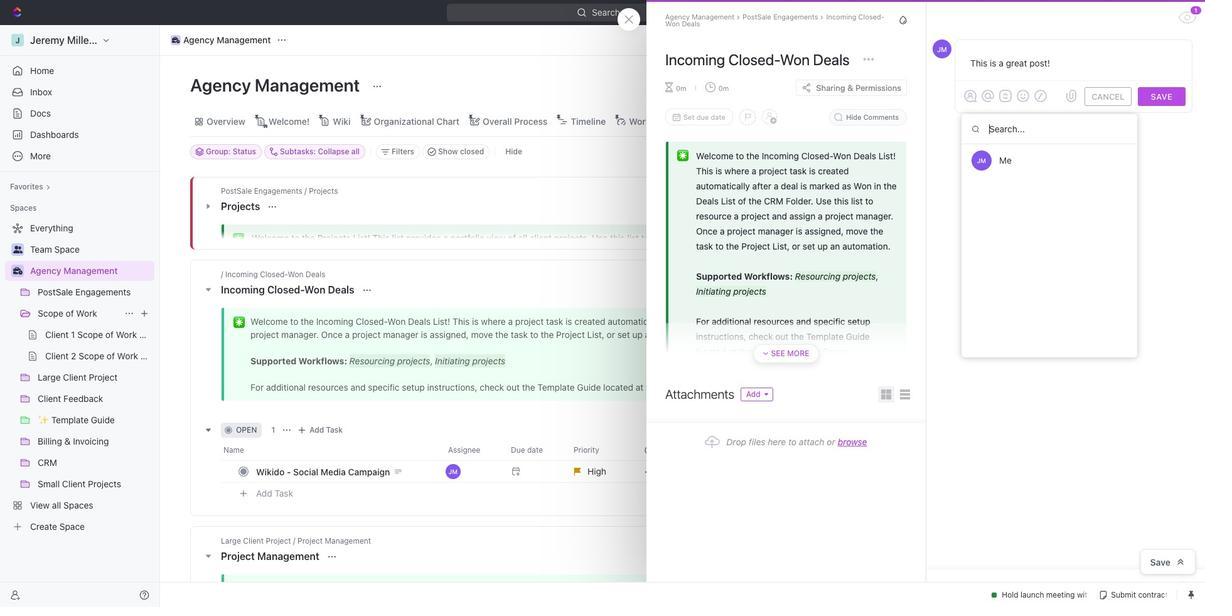 Task type: vqa. For each thing, say whether or not it's contained in the screenshot.
the post!
yes



Task type: describe. For each thing, give the bounding box(es) containing it.
welcome! link
[[266, 113, 310, 130]]

set
[[803, 241, 815, 252]]

of inside for additional resources and specific setup instructions, check out the template guide located at the beginning of the space.
[[797, 347, 805, 357]]

and inside the welcome to the incoming closed-won deals list! this is where a project task is created automatically after a deal is marked as won in the deals list of the crm folder. use this list to resource a project and assign a project manager. once a project manager is assigned, move the task to the project list, or set up an automation.
[[772, 211, 787, 222]]

is down assign
[[796, 226, 803, 237]]

0:13:54 button
[[1068, 5, 1130, 20]]

attachments
[[665, 387, 735, 402]]

1 horizontal spatial task
[[790, 166, 807, 176]]

marked
[[810, 181, 840, 191]]

where
[[725, 166, 750, 176]]

✳️
[[677, 151, 689, 161]]

at
[[729, 347, 737, 357]]

wikido - social media campaign link
[[253, 463, 438, 481]]

postsale engagements
[[743, 12, 818, 20]]

of inside tree
[[66, 308, 74, 319]]

0 vertical spatial add task
[[1115, 80, 1153, 91]]

permissions
[[856, 83, 902, 93]]

manager.
[[856, 211, 894, 222]]

template
[[807, 331, 844, 342]]

1 vertical spatial projects
[[734, 286, 766, 297]]

1 horizontal spatial jm
[[977, 157, 986, 164]]

list!
[[879, 151, 896, 161]]

automations
[[1101, 35, 1154, 45]]

automatically
[[696, 181, 750, 191]]

0 horizontal spatial incoming closed-won deals
[[221, 284, 357, 296]]

new button
[[969, 3, 1012, 23]]

sidebar navigation
[[0, 25, 160, 608]]

workflows:
[[744, 271, 793, 282]]

1 horizontal spatial 1
[[1162, 35, 1166, 45]]

scope of work link
[[38, 304, 119, 324]]

1 vertical spatial add task button
[[295, 423, 348, 438]]

assigned,
[[805, 226, 844, 237]]

hide for hide
[[506, 147, 522, 156]]

located
[[696, 347, 726, 357]]

customize button
[[1082, 113, 1146, 130]]

2 horizontal spatial agency management link
[[665, 12, 735, 20]]

inbox link
[[5, 82, 154, 102]]

the up supported at the right top
[[726, 241, 739, 252]]

list
[[851, 196, 863, 207]]

upgrade link
[[904, 4, 964, 21]]

to right list
[[865, 196, 874, 207]]

welcome
[[696, 151, 734, 161]]

1 horizontal spatial add task
[[310, 426, 343, 435]]

this is a great post!
[[971, 58, 1050, 68]]

wiki link
[[330, 113, 351, 130]]

beginning
[[754, 347, 794, 357]]

here
[[768, 437, 786, 448]]

up
[[818, 241, 828, 252]]

crm
[[764, 196, 784, 207]]

comments
[[864, 113, 899, 121]]

the right at
[[739, 347, 752, 357]]

to down the once
[[716, 241, 724, 252]]

&
[[848, 83, 853, 93]]

scope
[[38, 308, 63, 319]]

or inside the welcome to the incoming closed-won deals list! this is where a project task is created automatically after a deal is marked as won in the deals list of the crm folder. use this list to resource a project and assign a project manager. once a project manager is assigned, move the task to the project list, or set up an automation.
[[792, 241, 801, 252]]

in
[[874, 181, 881, 191]]

projects
[[221, 201, 263, 212]]

agency management inside tree
[[30, 266, 118, 276]]

management inside "sidebar" navigation
[[64, 266, 118, 276]]

2 horizontal spatial add
[[1115, 80, 1131, 91]]

the right in
[[884, 181, 897, 191]]

process
[[514, 116, 548, 127]]

resource
[[696, 211, 732, 222]]

welcome!
[[269, 116, 310, 127]]

-
[[287, 467, 291, 477]]

this
[[834, 196, 849, 207]]

Search tasks... text field
[[1049, 143, 1175, 161]]

to up where
[[736, 151, 744, 161]]

1 vertical spatial task
[[326, 426, 343, 435]]

2 vertical spatial agency management link
[[30, 261, 152, 281]]

timeline link
[[568, 113, 606, 130]]

me
[[999, 155, 1012, 166]]

automation.
[[843, 241, 891, 252]]

inbox
[[30, 87, 52, 97]]

cancel button
[[1085, 87, 1132, 106]]

closed- inside the welcome to the incoming closed-won deals list! this is where a project task is created automatically after a deal is marked as won in the deals list of the crm folder. use this list to resource a project and assign a project manager. once a project manager is assigned, move the task to the project list, or set up an automation.
[[802, 151, 833, 161]]

workload
[[629, 116, 669, 127]]

incoming closed- won deals
[[665, 12, 885, 27]]

2 horizontal spatial task
[[1134, 80, 1153, 91]]

this inside the welcome to the incoming closed-won deals list! this is where a project task is created automatically after a deal is marked as won in the deals list of the crm folder. use this list to resource a project and assign a project manager. once a project manager is assigned, move the task to the project list, or set up an automation.
[[696, 166, 713, 176]]

project inside the welcome to the incoming closed-won deals list! this is where a project task is created automatically after a deal is marked as won in the deals list of the crm folder. use this list to resource a project and assign a project manager. once a project manager is assigned, move the task to the project list, or set up an automation.
[[742, 241, 770, 252]]

hide for hide comments
[[846, 113, 862, 121]]

0 horizontal spatial task
[[696, 241, 713, 252]]

share
[[1058, 35, 1082, 45]]

is left the great
[[990, 58, 997, 68]]

overall process link
[[480, 113, 548, 130]]

wiki
[[333, 116, 351, 127]]

drop files here to attach or browse
[[727, 437, 867, 448]]

an
[[831, 241, 840, 252]]

organizational
[[374, 116, 434, 127]]

incoming inside incoming closed- won deals
[[827, 12, 857, 20]]

hide comments button
[[830, 109, 907, 125]]

0 vertical spatial this
[[971, 58, 988, 68]]

business time image inside tree
[[13, 267, 22, 275]]

search
[[1006, 116, 1035, 127]]

favorites
[[10, 182, 43, 191]]

list link
[[735, 113, 752, 130]]

0 vertical spatial incoming closed-won deals
[[665, 51, 850, 68]]

1 vertical spatial save button
[[1141, 550, 1196, 575]]

list inside the welcome to the incoming closed-won deals list! this is where a project task is created automatically after a deal is marked as won in the deals list of the crm folder. use this list to resource a project and assign a project manager. once a project manager is assigned, move the task to the project list, or set up an automation.
[[721, 196, 736, 207]]

dashboards link
[[5, 125, 154, 145]]

created
[[818, 166, 849, 176]]

1 vertical spatial project
[[221, 551, 255, 563]]

chart
[[436, 116, 460, 127]]

a left the deal
[[774, 181, 779, 191]]

social
[[293, 467, 318, 477]]

list,
[[773, 241, 790, 252]]

2 0m from the left
[[719, 84, 729, 92]]

agency inside "sidebar" navigation
[[30, 266, 61, 276]]



Task type: locate. For each thing, give the bounding box(es) containing it.
1 vertical spatial business time image
[[13, 267, 22, 275]]

assign
[[790, 211, 816, 222]]

list right team
[[737, 116, 752, 127]]

or right attach
[[827, 437, 835, 448]]

tree containing agency management
[[5, 218, 154, 537]]

0 vertical spatial add
[[1115, 80, 1131, 91]]

2 horizontal spatial add task
[[1115, 80, 1153, 91]]

0 vertical spatial of
[[738, 196, 746, 207]]

organizational chart link
[[371, 113, 460, 130]]

is up marked
[[809, 166, 816, 176]]

2 horizontal spatial of
[[797, 347, 805, 357]]

wikido - social media campaign
[[256, 467, 390, 477]]

0 vertical spatial task
[[790, 166, 807, 176]]

of down "automatically"
[[738, 196, 746, 207]]

files
[[749, 437, 766, 448]]

is down welcome
[[716, 166, 722, 176]]

0 horizontal spatial add
[[256, 488, 272, 499]]

supported workflows: resourcing projects , initiating projects
[[696, 271, 881, 297]]

out
[[776, 331, 789, 342]]

docs
[[30, 108, 51, 119]]

use
[[816, 196, 832, 207]]

0 vertical spatial agency management link
[[665, 12, 735, 20]]

deal
[[781, 181, 798, 191]]

and up the manager
[[772, 211, 787, 222]]

1 vertical spatial incoming closed-won deals
[[221, 284, 357, 296]]

project up after
[[759, 166, 788, 176]]

2 vertical spatial add
[[256, 488, 272, 499]]

closed- inside incoming closed- won deals
[[859, 12, 885, 20]]

1 vertical spatial task
[[696, 241, 713, 252]]

hide button
[[501, 144, 527, 159]]

deals inside incoming closed- won deals
[[682, 19, 700, 27]]

1 vertical spatial this
[[696, 166, 713, 176]]

0 vertical spatial 1
[[1162, 35, 1166, 45]]

incoming closed-won deals
[[665, 51, 850, 68], [221, 284, 357, 296]]

add
[[1115, 80, 1131, 91], [310, 426, 324, 435], [256, 488, 272, 499]]

0 horizontal spatial 0m
[[676, 84, 687, 92]]

1 horizontal spatial add
[[310, 426, 324, 435]]

projects down workflows:
[[734, 286, 766, 297]]

1 horizontal spatial agency management link
[[168, 33, 274, 48]]

of right see
[[797, 347, 805, 357]]

spaces
[[10, 203, 37, 213]]

1 0m from the left
[[676, 84, 687, 92]]

1 vertical spatial agency management link
[[168, 33, 274, 48]]

add task up cancel
[[1115, 80, 1153, 91]]

0 vertical spatial and
[[772, 211, 787, 222]]

of left work at the left of page
[[66, 308, 74, 319]]

jm down 'upgrade'
[[937, 45, 947, 53]]

a up after
[[752, 166, 757, 176]]

folder.
[[786, 196, 814, 207]]

team
[[692, 116, 714, 127]]

engagements
[[774, 12, 818, 20]]

browse link
[[838, 437, 867, 448]]

1 vertical spatial and
[[796, 316, 811, 327]]

deals
[[682, 19, 700, 27], [813, 51, 850, 68], [854, 151, 876, 161], [696, 196, 719, 207], [328, 284, 355, 296]]

add task down wikido
[[256, 488, 293, 499]]

1 vertical spatial list
[[721, 196, 736, 207]]

0 horizontal spatial hide
[[506, 147, 522, 156]]

search...
[[592, 7, 628, 18]]

home
[[30, 65, 54, 76]]

save button
[[1138, 87, 1186, 106], [1141, 550, 1196, 575]]

0 horizontal spatial projects
[[734, 286, 766, 297]]

incoming inside the welcome to the incoming closed-won deals list! this is where a project task is created automatically after a deal is marked as won in the deals list of the crm folder. use this list to resource a project and assign a project manager. once a project manager is assigned, move the task to the project list, or set up an automation.
[[762, 151, 799, 161]]

0 horizontal spatial and
[[772, 211, 787, 222]]

0 vertical spatial save button
[[1138, 87, 1186, 106]]

1 right automations
[[1162, 35, 1166, 45]]

home link
[[5, 61, 154, 81]]

of inside the welcome to the incoming closed-won deals list! this is where a project task is created automatically after a deal is marked as won in the deals list of the crm folder. use this list to resource a project and assign a project manager. once a project manager is assigned, move the task to the project list, or set up an automation.
[[738, 196, 746, 207]]

resourcing
[[795, 271, 841, 282]]

task up the deal
[[790, 166, 807, 176]]

post!
[[1030, 58, 1050, 68]]

dashboards
[[30, 129, 79, 140]]

the
[[747, 151, 760, 161], [884, 181, 897, 191], [749, 196, 762, 207], [870, 226, 884, 237], [726, 241, 739, 252], [791, 331, 804, 342], [739, 347, 752, 357], [807, 347, 820, 357]]

specific
[[814, 316, 845, 327]]

project down resource
[[727, 226, 756, 237]]

1 horizontal spatial project
[[742, 241, 770, 252]]

0 horizontal spatial agency management link
[[30, 261, 152, 281]]

1 vertical spatial save
[[1151, 557, 1171, 568]]

task
[[1134, 80, 1153, 91], [326, 426, 343, 435], [275, 488, 293, 499]]

add up cancel
[[1115, 80, 1131, 91]]

tree
[[5, 218, 154, 537]]

or left set
[[792, 241, 801, 252]]

1 horizontal spatial or
[[827, 437, 835, 448]]

1 vertical spatial add task
[[310, 426, 343, 435]]

postsale
[[743, 12, 772, 20]]

save
[[1151, 91, 1173, 101], [1151, 557, 1171, 568]]

the down template in the bottom of the page
[[807, 347, 820, 357]]

see
[[771, 349, 785, 358]]

favorites button
[[5, 180, 56, 195]]

this down welcome
[[696, 166, 713, 176]]

management
[[692, 12, 735, 20], [217, 35, 271, 45], [255, 75, 360, 95], [64, 266, 118, 276], [257, 551, 320, 563]]

the up where
[[747, 151, 760, 161]]

0 vertical spatial add task button
[[1107, 76, 1160, 96]]

share button
[[1050, 30, 1090, 50]]

incoming closed- won deals link
[[665, 12, 885, 27]]

add task button up customize
[[1107, 76, 1160, 96]]

0 vertical spatial jm
[[937, 45, 947, 53]]

tree inside "sidebar" navigation
[[5, 218, 154, 537]]

postsale engagements link
[[743, 12, 818, 20]]

projects down automation.
[[843, 271, 876, 282]]

list inside list link
[[737, 116, 752, 127]]

more
[[787, 349, 810, 358]]

overall process
[[483, 116, 548, 127]]

1 horizontal spatial task
[[326, 426, 343, 435]]

or
[[792, 241, 801, 252], [827, 437, 835, 448]]

0 vertical spatial hide
[[846, 113, 862, 121]]

organizational chart
[[374, 116, 460, 127]]

open
[[236, 426, 257, 435]]

task up media
[[326, 426, 343, 435]]

0 horizontal spatial task
[[275, 488, 293, 499]]

see more
[[771, 349, 810, 358]]

1 horizontal spatial this
[[971, 58, 988, 68]]

a left the great
[[999, 58, 1004, 68]]

media
[[321, 467, 346, 477]]

for
[[696, 316, 710, 327]]

add down wikido
[[256, 488, 272, 499]]

0 vertical spatial or
[[792, 241, 801, 252]]

list down "automatically"
[[721, 196, 736, 207]]

1 horizontal spatial and
[[796, 316, 811, 327]]

the down after
[[749, 196, 762, 207]]

instructions,
[[696, 331, 746, 342]]

after
[[753, 181, 772, 191]]

setup
[[848, 316, 871, 327]]

0 horizontal spatial of
[[66, 308, 74, 319]]

1 horizontal spatial list
[[737, 116, 752, 127]]

project down this
[[825, 211, 854, 222]]

a right resource
[[734, 211, 739, 222]]

search button
[[990, 113, 1039, 130]]

0 horizontal spatial add task
[[256, 488, 293, 499]]

project management
[[221, 551, 322, 563]]

this
[[971, 58, 988, 68], [696, 166, 713, 176]]

add up wikido - social media campaign
[[310, 426, 324, 435]]

hide left comments
[[846, 113, 862, 121]]

and
[[772, 211, 787, 222], [796, 316, 811, 327]]

project down crm
[[741, 211, 770, 222]]

,
[[876, 271, 879, 282]]

jm left "me"
[[977, 157, 986, 164]]

task right the cancel button on the right top
[[1134, 80, 1153, 91]]

1 horizontal spatial of
[[738, 196, 746, 207]]

sharing & permissions link
[[796, 80, 907, 96]]

campaign
[[348, 467, 390, 477]]

a down use
[[818, 211, 823, 222]]

1 horizontal spatial 0m
[[719, 84, 729, 92]]

agency
[[665, 12, 690, 20], [183, 35, 214, 45], [190, 75, 251, 95], [30, 266, 61, 276]]

1 horizontal spatial projects
[[843, 271, 876, 282]]

is right the deal
[[801, 181, 807, 191]]

and inside for additional resources and specific setup instructions, check out the template guide located at the beginning of the space.
[[796, 316, 811, 327]]

scope of work
[[38, 308, 97, 319]]

won
[[665, 19, 680, 27], [780, 51, 810, 68], [833, 151, 851, 161], [854, 181, 872, 191], [304, 284, 326, 296]]

space.
[[823, 347, 851, 357]]

2 vertical spatial of
[[797, 347, 805, 357]]

add task up wikido - social media campaign
[[310, 426, 343, 435]]

2 vertical spatial task
[[275, 488, 293, 499]]

Search... text field
[[962, 114, 1138, 144]]

won inside incoming closed- won deals
[[665, 19, 680, 27]]

1 right open
[[271, 426, 275, 435]]

this left the great
[[971, 58, 988, 68]]

0 horizontal spatial project
[[221, 551, 255, 563]]

sharing & permissions
[[816, 83, 902, 93]]

1 horizontal spatial business time image
[[172, 37, 180, 43]]

1 horizontal spatial incoming closed-won deals
[[665, 51, 850, 68]]

work
[[76, 308, 97, 319]]

docs link
[[5, 104, 154, 124]]

a right the once
[[720, 226, 725, 237]]

hide inside button
[[846, 113, 862, 121]]

add task button down wikido
[[251, 487, 298, 502]]

business time image
[[172, 37, 180, 43], [13, 267, 22, 275]]

0 horizontal spatial or
[[792, 241, 801, 252]]

the down manager.
[[870, 226, 884, 237]]

agency management
[[665, 12, 735, 20], [183, 35, 271, 45], [190, 75, 364, 95], [30, 266, 118, 276]]

wikido
[[256, 467, 285, 477]]

1 horizontal spatial hide
[[846, 113, 862, 121]]

0 vertical spatial project
[[742, 241, 770, 252]]

0 vertical spatial save
[[1151, 91, 1173, 101]]

0 vertical spatial list
[[737, 116, 752, 127]]

business time image inside 'agency management' link
[[172, 37, 180, 43]]

hide inside button
[[506, 147, 522, 156]]

1 vertical spatial hide
[[506, 147, 522, 156]]

1 vertical spatial or
[[827, 437, 835, 448]]

0 horizontal spatial 1
[[271, 426, 275, 435]]

workload link
[[627, 113, 669, 130]]

customize
[[1099, 116, 1143, 127]]

0 horizontal spatial this
[[696, 166, 713, 176]]

closed-
[[859, 12, 885, 20], [729, 51, 780, 68], [802, 151, 833, 161], [267, 284, 304, 296]]

sharing
[[816, 83, 845, 93]]

supported
[[696, 271, 742, 282]]

0 vertical spatial task
[[1134, 80, 1153, 91]]

agency management link
[[665, 12, 735, 20], [168, 33, 274, 48], [30, 261, 152, 281]]

1 vertical spatial of
[[66, 308, 74, 319]]

add task button
[[1107, 76, 1160, 96], [295, 423, 348, 438], [251, 487, 298, 502]]

2 vertical spatial add task
[[256, 488, 293, 499]]

0 vertical spatial projects
[[843, 271, 876, 282]]

1 vertical spatial jm
[[977, 157, 986, 164]]

2 vertical spatial add task button
[[251, 487, 298, 502]]

for additional resources and specific setup instructions, check out the template guide located at the beginning of the space.
[[696, 316, 873, 357]]

the right out
[[791, 331, 804, 342]]

additional
[[712, 316, 752, 327]]

0 vertical spatial business time image
[[172, 37, 180, 43]]

task down -
[[275, 488, 293, 499]]

to right here in the right of the page
[[789, 437, 797, 448]]

overview
[[207, 116, 245, 127]]

incoming
[[827, 12, 857, 20], [665, 51, 725, 68], [762, 151, 799, 161], [221, 284, 265, 296]]

hide down overall process link
[[506, 147, 522, 156]]

projects
[[843, 271, 876, 282], [734, 286, 766, 297]]

0 horizontal spatial business time image
[[13, 267, 22, 275]]

task down the once
[[696, 241, 713, 252]]

0 horizontal spatial list
[[721, 196, 736, 207]]

project
[[759, 166, 788, 176], [741, 211, 770, 222], [825, 211, 854, 222], [727, 226, 756, 237]]

1 vertical spatial 1
[[271, 426, 275, 435]]

add task button up wikido - social media campaign
[[295, 423, 348, 438]]

new
[[986, 7, 1005, 18]]

0 horizontal spatial jm
[[937, 45, 947, 53]]

and left specific
[[796, 316, 811, 327]]

browse
[[838, 437, 867, 448]]

1 vertical spatial add
[[310, 426, 324, 435]]



